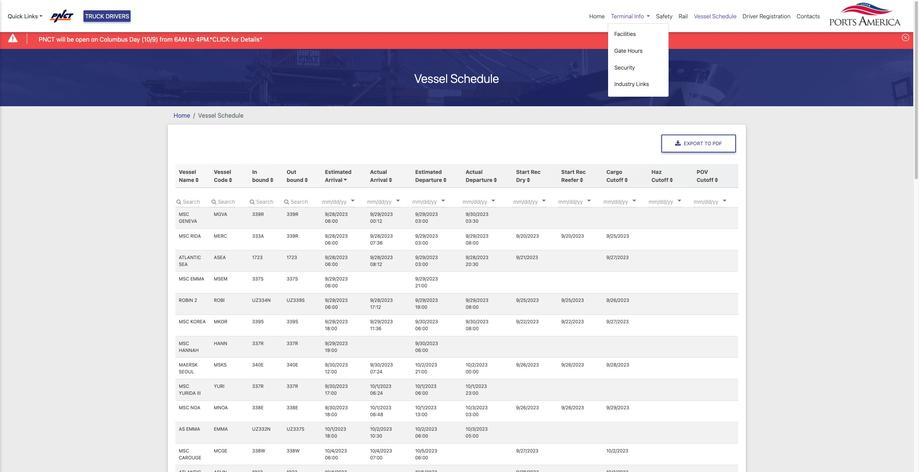 Task type: locate. For each thing, give the bounding box(es) containing it.
0 horizontal spatial open calendar image
[[351, 200, 355, 202]]

0 horizontal spatial actual
[[370, 169, 387, 175]]

10/5/2023
[[415, 449, 437, 454]]

10/1/2023 for 06:00
[[415, 384, 436, 390]]

1 vertical spatial home link
[[174, 112, 190, 119]]

open calendar image
[[396, 200, 400, 202], [441, 200, 445, 202], [492, 200, 495, 202], [542, 200, 546, 202], [677, 200, 681, 202], [723, 200, 726, 202]]

1 departure from the left
[[415, 177, 442, 183]]

338w down uz332n
[[252, 449, 265, 454]]

0 vertical spatial 9/29/2023 06:00
[[325, 276, 348, 289]]

1 horizontal spatial estimated
[[415, 169, 442, 175]]

2 18:00 from the top
[[325, 412, 337, 418]]

0 vertical spatial home link
[[586, 9, 608, 24]]

9/29/2023 08:00 down 03:30
[[466, 233, 488, 246]]

2 1723 from the left
[[287, 255, 297, 261]]

bound inside in bound
[[252, 177, 269, 183]]

1 mm/dd/yy field from the left
[[321, 196, 367, 207]]

2 bound from the left
[[287, 177, 303, 183]]

msc up yurida
[[179, 384, 189, 390]]

mm/dd/yy field down reefer
[[558, 196, 604, 207]]

7 msc from the top
[[179, 406, 189, 411]]

msc inside msc geneva
[[179, 212, 189, 218]]

1 horizontal spatial 338w
[[287, 449, 300, 454]]

0 horizontal spatial 338e
[[252, 406, 264, 411]]

cutoff for pov
[[697, 177, 714, 183]]

1 vertical spatial 10/3/2023
[[466, 427, 488, 433]]

10/3/2023 up 05:00
[[466, 427, 488, 433]]

2 horizontal spatial schedule
[[712, 13, 737, 20]]

6 mm/dd/yy field from the left
[[558, 196, 604, 207]]

2 vertical spatial 9/28/2023 06:00
[[325, 255, 348, 268]]

open calendar image
[[351, 200, 355, 202], [587, 200, 591, 202], [632, 200, 636, 202]]

0 vertical spatial 10/3/2023
[[466, 406, 488, 411]]

1 vertical spatial 9/30/2023 06:00
[[415, 341, 438, 354]]

arrival inside estimated arrival
[[325, 177, 342, 183]]

actual inside actual departure
[[466, 169, 483, 175]]

start inside the start rec dry
[[516, 169, 529, 175]]

8 msc from the top
[[179, 449, 189, 454]]

cutoff down cargo
[[606, 177, 623, 183]]

driver
[[743, 13, 758, 20]]

4pm.*click
[[196, 36, 230, 43]]

quick links link
[[8, 12, 42, 20]]

msc for msc rida
[[179, 233, 189, 239]]

msc rida
[[179, 233, 201, 239]]

mm/dd/yy field up 9/29/2023 00:12 on the top of the page
[[366, 196, 412, 207]]

facilities link
[[611, 27, 666, 41]]

0 horizontal spatial links
[[24, 13, 38, 20]]

2 open calendar image from the left
[[441, 200, 445, 202]]

338e up uz332n
[[252, 406, 264, 411]]

9/29/2023 08:00 for 9/20/2023
[[466, 233, 488, 246]]

0 vertical spatial 19:00
[[415, 305, 427, 311]]

2 vertical spatial 18:00
[[325, 434, 337, 440]]

9/29/2023 03:00 for 9/28/2023 07:36
[[415, 233, 438, 246]]

1 estimated from the left
[[325, 169, 352, 175]]

9/30/2023 03:30
[[466, 212, 488, 225]]

10/1/2023 down 10/2/2023 21:00 at the left bottom
[[415, 384, 436, 390]]

9/29/2023
[[370, 212, 393, 218], [415, 212, 438, 218], [415, 233, 438, 239], [466, 233, 488, 239], [415, 255, 438, 261], [325, 276, 348, 282], [415, 276, 438, 282], [325, 298, 348, 304], [415, 298, 438, 304], [466, 298, 488, 304], [325, 320, 348, 325], [370, 320, 393, 325], [325, 341, 348, 347], [606, 406, 629, 411]]

1 10/4/2023 from the left
[[325, 449, 347, 454]]

19:00 up 9/30/2023 12:00
[[325, 348, 337, 354]]

1 vertical spatial home
[[174, 112, 190, 119]]

estimated for arrival
[[325, 169, 352, 175]]

1 vertical spatial 08:00
[[466, 305, 479, 311]]

actual inside actual arrival
[[370, 169, 387, 175]]

9/29/2023 03:00 for 9/29/2023 00:12
[[415, 212, 438, 225]]

mm/dd/yy field down 'estimated departure'
[[412, 196, 457, 207]]

rec up reefer
[[576, 169, 586, 175]]

9/29/2023 19:00
[[415, 298, 438, 311], [325, 341, 348, 354]]

1 horizontal spatial links
[[636, 81, 649, 87]]

1 21:00 from the top
[[415, 283, 427, 289]]

vessel schedule inside vessel schedule 'link'
[[694, 13, 737, 20]]

23:00
[[466, 391, 478, 397]]

2 vertical spatial 9/27/2023
[[516, 449, 538, 454]]

3 msc from the top
[[179, 276, 189, 282]]

msc for msc hannah
[[179, 341, 189, 347]]

5 msc from the top
[[179, 341, 189, 347]]

emma right as in the left of the page
[[186, 427, 200, 433]]

1 cutoff from the left
[[606, 177, 623, 183]]

10/5/2023 06:00
[[415, 449, 437, 461]]

2 horizontal spatial vessel schedule
[[694, 13, 737, 20]]

0 vertical spatial 9/29/2023 08:00
[[466, 233, 488, 246]]

1 horizontal spatial start
[[561, 169, 575, 175]]

close image
[[902, 34, 909, 41]]

0 horizontal spatial 9/25/2023
[[516, 298, 539, 304]]

1 horizontal spatial 339s
[[287, 320, 298, 325]]

start up reefer
[[561, 169, 575, 175]]

1 horizontal spatial open calendar image
[[587, 200, 591, 202]]

msc for msc noa
[[179, 406, 189, 411]]

03:00 for 9/28/2023 07:36
[[415, 240, 428, 246]]

2 9/29/2023 03:00 from the top
[[415, 233, 438, 246]]

3 9/28/2023 06:00 from the top
[[325, 255, 348, 268]]

19:00 down 9/29/2023 21:00
[[415, 305, 427, 311]]

9/26/2023
[[606, 298, 629, 304], [516, 363, 539, 368], [561, 363, 584, 368], [516, 406, 539, 411], [561, 406, 584, 411]]

1 9/22/2023 from the left
[[516, 320, 539, 325]]

1 horizontal spatial 338e
[[287, 406, 298, 411]]

mm/dd/yy field down pov cutoff
[[693, 196, 739, 207]]

9/28/2023 06:00 for 07:36
[[325, 233, 348, 246]]

1 337s from the left
[[252, 276, 263, 282]]

3 9/29/2023 03:00 from the top
[[415, 255, 438, 268]]

cutoff for haz
[[652, 177, 668, 183]]

uz334n
[[252, 298, 271, 304]]

0 horizontal spatial 338w
[[252, 449, 265, 454]]

1 08:00 from the top
[[466, 240, 479, 246]]

msc up the geneva at the top
[[179, 212, 189, 218]]

9/29/2023 08:00 up 9/30/2023 08:00 at bottom right
[[466, 298, 488, 311]]

msks
[[214, 363, 227, 368]]

9/29/2023 06:00 for 337s
[[325, 276, 348, 289]]

9/30/2023 17:00
[[325, 384, 348, 397]]

open
[[76, 36, 89, 43]]

mm/dd/yy field
[[321, 196, 367, 207], [366, 196, 412, 207], [412, 196, 457, 207], [462, 196, 508, 207], [512, 196, 558, 207], [558, 196, 604, 207], [603, 196, 649, 207], [648, 196, 694, 207], [693, 196, 739, 207]]

mm/dd/yy field for fifth open calendar icon from left
[[648, 196, 694, 207]]

0 vertical spatial 9/29/2023 03:00
[[415, 212, 438, 225]]

vessel schedule link
[[691, 9, 740, 24]]

1 9/29/2023 06:00 from the top
[[325, 276, 348, 289]]

start inside start rec reefer
[[561, 169, 575, 175]]

1 horizontal spatial 1723
[[287, 255, 297, 261]]

start rec dry
[[516, 169, 541, 183]]

0 horizontal spatial 10/4/2023
[[325, 449, 347, 454]]

mm/dd/yy field down estimated arrival
[[321, 196, 367, 207]]

339s
[[252, 320, 264, 325], [287, 320, 298, 325]]

1 horizontal spatial 340e
[[287, 363, 298, 368]]

1723
[[252, 255, 263, 261], [287, 255, 297, 261]]

21:00 inside 10/2/2023 21:00
[[415, 369, 427, 375]]

1 horizontal spatial 337s
[[287, 276, 298, 282]]

338e up uz337s
[[287, 406, 298, 411]]

start up dry
[[516, 169, 529, 175]]

18:00 for 9/30/2023 18:00
[[325, 412, 337, 418]]

msc inside msc hannah
[[179, 341, 189, 347]]

337s up uz339s at the left
[[287, 276, 298, 282]]

1 vertical spatial links
[[636, 81, 649, 87]]

2 9/29/2023 08:00 from the top
[[466, 298, 488, 311]]

msc inside msc yurida iii
[[179, 384, 189, 390]]

9/22/2023
[[516, 320, 539, 325], [561, 320, 584, 325]]

msc for msc geneva
[[179, 212, 189, 218]]

0 horizontal spatial arrival
[[325, 177, 342, 183]]

9/29/2023 19:00 down 9/29/2023 21:00
[[415, 298, 438, 311]]

08:00 inside 9/30/2023 08:00
[[466, 326, 479, 332]]

06:48
[[370, 412, 383, 418]]

0 horizontal spatial 1723
[[252, 255, 263, 261]]

msc left the korea
[[179, 320, 189, 325]]

1 horizontal spatial 9/20/2023
[[561, 233, 584, 239]]

1 340e from the left
[[252, 363, 264, 368]]

00:00
[[466, 369, 479, 375]]

1 vertical spatial vessel schedule
[[414, 71, 499, 86]]

2 mm/dd/yy field from the left
[[366, 196, 412, 207]]

2 rec from the left
[[576, 169, 586, 175]]

10/1/2023 up 23:00
[[466, 384, 487, 390]]

0 vertical spatial 21:00
[[415, 283, 427, 289]]

mm/dd/yy field for first open calendar icon from left
[[366, 196, 412, 207]]

export to pdf
[[684, 141, 722, 147]]

337s up uz334n
[[252, 276, 263, 282]]

rec for start rec dry
[[531, 169, 541, 175]]

seoul
[[179, 369, 194, 375]]

2 start from the left
[[561, 169, 575, 175]]

9/28/2023 20:30
[[466, 255, 488, 268]]

info
[[634, 13, 644, 20]]

0 horizontal spatial 9/20/2023
[[516, 233, 539, 239]]

msc down the sea
[[179, 276, 189, 282]]

start
[[516, 169, 529, 175], [561, 169, 575, 175]]

actual for actual departure
[[466, 169, 483, 175]]

5 mm/dd/yy field from the left
[[512, 196, 558, 207]]

2 10/4/2023 from the left
[[370, 449, 392, 454]]

uz337s
[[287, 427, 304, 433]]

21:00
[[415, 283, 427, 289], [415, 369, 427, 375]]

10/3/2023 down 23:00
[[466, 406, 488, 411]]

2 338e from the left
[[287, 406, 298, 411]]

maersk
[[179, 363, 198, 368]]

10/2/2023 for 10:30
[[370, 427, 392, 433]]

1 vertical spatial 9/29/2023 06:00
[[325, 298, 348, 311]]

9/21/2023
[[516, 255, 538, 261]]

rec left start rec reefer
[[531, 169, 541, 175]]

export
[[684, 141, 703, 147]]

1 338w from the left
[[252, 449, 265, 454]]

0 horizontal spatial home
[[174, 112, 190, 119]]

1 vertical spatial 9/29/2023 03:00
[[415, 233, 438, 246]]

3 cutoff from the left
[[697, 177, 714, 183]]

departure
[[415, 177, 442, 183], [466, 177, 492, 183]]

9/28/2023
[[325, 212, 348, 218], [325, 233, 348, 239], [370, 233, 393, 239], [325, 255, 348, 261], [370, 255, 393, 261], [466, 255, 488, 261], [370, 298, 393, 304], [606, 363, 629, 368]]

18:00 inside '10/1/2023 18:00'
[[325, 434, 337, 440]]

3 18:00 from the top
[[325, 434, 337, 440]]

msc up carouge
[[179, 449, 189, 454]]

2 horizontal spatial open calendar image
[[632, 200, 636, 202]]

2 horizontal spatial 9/25/2023
[[606, 233, 629, 239]]

terminal info link
[[608, 9, 653, 24]]

18:00 for 9/29/2023 18:00
[[325, 326, 337, 332]]

3 08:00 from the top
[[466, 326, 479, 332]]

21:00 inside 9/29/2023 21:00
[[415, 283, 427, 289]]

340e
[[252, 363, 264, 368], [287, 363, 298, 368]]

2 vertical spatial 9/29/2023 03:00
[[415, 255, 438, 268]]

0 horizontal spatial estimated
[[325, 169, 352, 175]]

1 horizontal spatial departure
[[466, 177, 492, 183]]

msc for msc yurida iii
[[179, 384, 189, 390]]

339r for 339r
[[287, 212, 298, 218]]

1 vertical spatial 18:00
[[325, 412, 337, 418]]

0 vertical spatial home
[[589, 13, 605, 20]]

06:00 inside 10/5/2023 06:00
[[415, 456, 428, 461]]

atlantic sea
[[179, 255, 201, 268]]

0 horizontal spatial bound
[[252, 177, 269, 183]]

mm/dd/yy field down dry
[[512, 196, 558, 207]]

2 cutoff from the left
[[652, 177, 668, 183]]

03:30
[[466, 219, 479, 225]]

18:00 inside '9/30/2023 18:00'
[[325, 412, 337, 418]]

emma down atlantic sea in the left of the page
[[190, 276, 204, 282]]

07:24
[[370, 369, 382, 375]]

0 horizontal spatial departure
[[415, 177, 442, 183]]

0 vertical spatial 9/28/2023 06:00
[[325, 212, 348, 225]]

1 vertical spatial 9/27/2023
[[606, 320, 629, 325]]

9/28/2023 06:00 for 00:12
[[325, 212, 348, 225]]

0 horizontal spatial rec
[[531, 169, 541, 175]]

1 9/28/2023 06:00 from the top
[[325, 212, 348, 225]]

10/1/2023 for 23:00
[[466, 384, 487, 390]]

cutoff down pov at the top right of the page
[[697, 177, 714, 183]]

actual departure
[[466, 169, 492, 183]]

07:00
[[370, 456, 383, 461]]

0 vertical spatial 08:00
[[466, 240, 479, 246]]

bound down out
[[287, 177, 303, 183]]

2 estimated from the left
[[415, 169, 442, 175]]

9 mm/dd/yy field from the left
[[693, 196, 739, 207]]

registration
[[760, 13, 790, 20]]

0 horizontal spatial 9/22/2023
[[516, 320, 539, 325]]

2 21:00 from the top
[[415, 369, 427, 375]]

pnct will be open on columbus day (10/9) from 6am to 4pm.*click for details* alert
[[0, 28, 913, 49]]

9/30/2023 06:00 for 9/29/2023 19:00
[[415, 341, 438, 354]]

1 vertical spatial 9/29/2023 08:00
[[466, 298, 488, 311]]

details*
[[241, 36, 262, 43]]

1 msc from the top
[[179, 212, 189, 218]]

0 horizontal spatial 340e
[[252, 363, 264, 368]]

0 vertical spatial schedule
[[712, 13, 737, 20]]

08:00
[[466, 240, 479, 246], [466, 305, 479, 311], [466, 326, 479, 332]]

7 mm/dd/yy field from the left
[[603, 196, 649, 207]]

1 arrival from the left
[[325, 177, 342, 183]]

msc left rida
[[179, 233, 189, 239]]

rida
[[190, 233, 201, 239]]

hannah
[[179, 348, 199, 354]]

0 horizontal spatial 19:00
[[325, 348, 337, 354]]

1 horizontal spatial schedule
[[450, 71, 499, 86]]

None field
[[175, 196, 200, 207], [210, 196, 235, 207], [249, 196, 274, 207], [283, 196, 308, 207], [175, 196, 200, 207], [210, 196, 235, 207], [249, 196, 274, 207], [283, 196, 308, 207]]

338w down uz337s
[[287, 449, 300, 454]]

0 vertical spatial links
[[24, 13, 38, 20]]

rec inside the start rec dry
[[531, 169, 541, 175]]

1 open calendar image from the left
[[396, 200, 400, 202]]

07:36
[[370, 240, 383, 246]]

10/1/2023 up 13:00
[[415, 406, 436, 411]]

17:12
[[370, 305, 381, 311]]

0 horizontal spatial 337s
[[252, 276, 263, 282]]

2 arrival from the left
[[370, 177, 388, 183]]

19:00
[[415, 305, 427, 311], [325, 348, 337, 354]]

9/29/2023 03:00 for 9/28/2023 08:12
[[415, 255, 438, 268]]

1 18:00 from the top
[[325, 326, 337, 332]]

2 horizontal spatial cutoff
[[697, 177, 714, 183]]

emma for msc emma
[[190, 276, 204, 282]]

339s down uz334n
[[252, 320, 264, 325]]

0 horizontal spatial home link
[[174, 112, 190, 119]]

1 vertical spatial 21:00
[[415, 369, 427, 375]]

9/29/2023 08:00
[[466, 233, 488, 246], [466, 298, 488, 311]]

2 10/3/2023 from the top
[[466, 427, 488, 433]]

bound down "in"
[[252, 177, 269, 183]]

1 horizontal spatial bound
[[287, 177, 303, 183]]

merc
[[214, 233, 227, 239]]

4 mm/dd/yy field from the left
[[462, 196, 508, 207]]

2 9/20/2023 from the left
[[561, 233, 584, 239]]

10/2/2023 21:00
[[415, 363, 437, 375]]

4 msc from the top
[[179, 320, 189, 325]]

1 horizontal spatial 9/29/2023 19:00
[[415, 298, 438, 311]]

21:00 for 9/29/2023 21:00
[[415, 283, 427, 289]]

17:00
[[325, 391, 337, 397]]

1 horizontal spatial vessel schedule
[[414, 71, 499, 86]]

home link
[[586, 9, 608, 24], [174, 112, 190, 119]]

links down security link
[[636, 81, 649, 87]]

out
[[287, 169, 296, 175]]

0 horizontal spatial start
[[516, 169, 529, 175]]

vessel name
[[179, 169, 196, 183]]

1 horizontal spatial rec
[[576, 169, 586, 175]]

msc up "hannah"
[[179, 341, 189, 347]]

bound for in
[[252, 177, 269, 183]]

9/29/2023 08:00 for 9/25/2023
[[466, 298, 488, 311]]

pnct will be open on columbus day (10/9) from 6am to 4pm.*click for details* link
[[39, 35, 262, 44]]

mgva
[[214, 212, 227, 218]]

10/4/2023 down '10/1/2023 18:00'
[[325, 449, 347, 454]]

estimated inside 'estimated departure'
[[415, 169, 442, 175]]

for
[[231, 36, 239, 43]]

1 horizontal spatial cutoff
[[652, 177, 668, 183]]

1 horizontal spatial arrival
[[370, 177, 388, 183]]

2 9/30/2023 06:00 from the top
[[415, 341, 438, 354]]

10/1/2023 for 13:00
[[415, 406, 436, 411]]

rec inside start rec reefer
[[576, 169, 586, 175]]

08:12
[[370, 262, 382, 268]]

0 vertical spatial 9/30/2023 06:00
[[415, 320, 438, 332]]

mm/dd/yy field for 2nd open calendar icon from left
[[412, 196, 457, 207]]

1 start from the left
[[516, 169, 529, 175]]

10/1/2023 up 06:48
[[370, 406, 391, 411]]

0 vertical spatial vessel schedule
[[694, 13, 737, 20]]

2 340e from the left
[[287, 363, 298, 368]]

robin 2
[[179, 298, 197, 304]]

msc inside msc carouge
[[179, 449, 189, 454]]

bound inside out bound
[[287, 177, 303, 183]]

msc left noa
[[179, 406, 189, 411]]

mm/dd/yy field down cargo cutoff
[[603, 196, 649, 207]]

10/1/2023 down '9/30/2023 18:00'
[[325, 427, 346, 433]]

as
[[179, 427, 185, 433]]

mm/dd/yy field down the haz cutoff
[[648, 196, 694, 207]]

2 vertical spatial schedule
[[218, 112, 244, 119]]

actual arrival
[[370, 169, 388, 183]]

1 339s from the left
[[252, 320, 264, 325]]

mm/dd/yy field up the 9/30/2023 03:30
[[462, 196, 508, 207]]

2 9/29/2023 06:00 from the top
[[325, 298, 348, 311]]

1 9/29/2023 08:00 from the top
[[466, 233, 488, 246]]

10/4/2023 up 07:00
[[370, 449, 392, 454]]

9/29/2023 19:00 down 9/29/2023 18:00
[[325, 341, 348, 354]]

2 departure from the left
[[466, 177, 492, 183]]

8 mm/dd/yy field from the left
[[648, 196, 694, 207]]

12:00
[[325, 369, 337, 375]]

cutoff down haz
[[652, 177, 668, 183]]

0 vertical spatial 18:00
[[325, 326, 337, 332]]

links right quick
[[24, 13, 38, 20]]

0 horizontal spatial vessel schedule
[[198, 112, 244, 119]]

10/1/2023 06:24
[[370, 384, 391, 397]]

quick links
[[8, 13, 38, 20]]

2 actual from the left
[[466, 169, 483, 175]]

2 msc from the top
[[179, 233, 189, 239]]

337s
[[252, 276, 263, 282], [287, 276, 298, 282]]

18:00 inside 9/29/2023 18:00
[[325, 326, 337, 332]]

339s down uz339s at the left
[[287, 320, 298, 325]]

10/4/2023 06:00
[[325, 449, 347, 461]]

1 actual from the left
[[370, 169, 387, 175]]

10/1/2023 up 06:24
[[370, 384, 391, 390]]

start for reefer
[[561, 169, 575, 175]]

1 rec from the left
[[531, 169, 541, 175]]

0 horizontal spatial cutoff
[[606, 177, 623, 183]]

1 bound from the left
[[252, 177, 269, 183]]

1 horizontal spatial 9/22/2023
[[561, 320, 584, 325]]

1 vertical spatial 9/28/2023 06:00
[[325, 233, 348, 246]]

2 vertical spatial 08:00
[[466, 326, 479, 332]]

06:00 inside 10/4/2023 06:00
[[325, 456, 338, 461]]

emma for as emma
[[186, 427, 200, 433]]

2 9/28/2023 06:00 from the top
[[325, 233, 348, 246]]

vessel
[[694, 13, 711, 20], [414, 71, 448, 86], [198, 112, 216, 119], [179, 169, 196, 175], [214, 169, 231, 175]]

1 horizontal spatial 10/4/2023
[[370, 449, 392, 454]]

9/28/2023 06:00 for 08:12
[[325, 255, 348, 268]]

03:00 inside 10/3/2023 03:00
[[466, 412, 479, 418]]

arrival for actual arrival
[[370, 177, 388, 183]]

10/3/2023 for 03:00
[[466, 406, 488, 411]]

cutoff
[[606, 177, 623, 183], [652, 177, 668, 183], [697, 177, 714, 183]]

0 horizontal spatial 9/29/2023 19:00
[[325, 341, 348, 354]]

0 horizontal spatial 339s
[[252, 320, 264, 325]]

cutoff for cargo
[[606, 177, 623, 183]]

06:00 inside 10/2/2023 06:00
[[415, 434, 428, 440]]

truck drivers link
[[83, 10, 131, 22]]

10/3/2023 for 05:00
[[466, 427, 488, 433]]

download image
[[675, 141, 681, 147]]

3 mm/dd/yy field from the left
[[412, 196, 457, 207]]

1 9/30/2023 06:00 from the top
[[415, 320, 438, 332]]

1 9/29/2023 03:00 from the top
[[415, 212, 438, 225]]

6 msc from the top
[[179, 384, 189, 390]]

2 vertical spatial vessel schedule
[[198, 112, 244, 119]]

1 horizontal spatial actual
[[466, 169, 483, 175]]

uz332n
[[252, 427, 271, 433]]

in
[[252, 169, 257, 175]]

0 vertical spatial 9/27/2023
[[606, 255, 629, 261]]

339r for 333a
[[287, 233, 298, 239]]

2 08:00 from the top
[[466, 305, 479, 311]]

1 10/3/2023 from the top
[[466, 406, 488, 411]]



Task type: vqa. For each thing, say whether or not it's contained in the screenshot.
first Rec from the left
yes



Task type: describe. For each thing, give the bounding box(es) containing it.
msc for msc emma
[[179, 276, 189, 282]]

10/2/2023 for 21:00
[[415, 363, 437, 368]]

msc yurida iii
[[179, 384, 201, 397]]

out bound
[[287, 169, 305, 183]]

9/28/2023 08:12
[[370, 255, 393, 268]]

security
[[614, 64, 635, 71]]

to
[[705, 141, 711, 147]]

0 horizontal spatial schedule
[[218, 112, 244, 119]]

on
[[91, 36, 98, 43]]

21:00 for 10/2/2023 21:00
[[415, 369, 427, 375]]

10/4/2023 for 07:00
[[370, 449, 392, 454]]

haz cutoff
[[652, 169, 668, 183]]

4 open calendar image from the left
[[542, 200, 546, 202]]

as emma
[[179, 427, 200, 433]]

hours
[[628, 48, 643, 54]]

10/1/2023 23:00
[[466, 384, 487, 397]]

mm/dd/yy field for fourth open calendar icon from right
[[462, 196, 508, 207]]

20:30
[[466, 262, 478, 268]]

1 338e from the left
[[252, 406, 264, 411]]

13:00
[[415, 412, 427, 418]]

6 open calendar image from the left
[[723, 200, 726, 202]]

00:12
[[370, 219, 382, 225]]

9/29/2023 11:36
[[370, 320, 393, 332]]

10/4/2023 07:00
[[370, 449, 392, 461]]

2
[[194, 298, 197, 304]]

10/4/2023 for 06:00
[[325, 449, 347, 454]]

10/1/2023 18:00
[[325, 427, 346, 440]]

mm/dd/yy field for sixth open calendar icon from the left
[[693, 196, 739, 207]]

08:00 for 9/30/2023 06:00
[[466, 326, 479, 332]]

be
[[67, 36, 74, 43]]

mm/dd/yy field for third open calendar image from left
[[603, 196, 649, 207]]

korea
[[190, 320, 206, 325]]

msc noa
[[179, 406, 200, 411]]

2 9/22/2023 from the left
[[561, 320, 584, 325]]

gate
[[614, 48, 626, 54]]

1 1723 from the left
[[252, 255, 263, 261]]

maersk seoul
[[179, 363, 198, 375]]

links for industry links
[[636, 81, 649, 87]]

noa
[[190, 406, 200, 411]]

1 vertical spatial schedule
[[450, 71, 499, 86]]

mm/dd/yy field for 4th open calendar icon
[[512, 196, 558, 207]]

mkor
[[214, 320, 227, 325]]

hann
[[214, 341, 227, 347]]

10/1/2023 for 18:00
[[325, 427, 346, 433]]

estimated for departure
[[415, 169, 442, 175]]

1 horizontal spatial 19:00
[[415, 305, 427, 311]]

10/3/2023 03:00
[[466, 406, 488, 418]]

emma down mnoa
[[214, 427, 228, 433]]

9/29/2023 06:00 for uz339s
[[325, 298, 348, 311]]

10/3/2023 05:00
[[466, 427, 488, 440]]

06:24
[[370, 391, 383, 397]]

facilities
[[614, 31, 636, 37]]

departure for actual
[[466, 177, 492, 183]]

mm/dd/yy field for 2nd open calendar image from the right
[[558, 196, 604, 207]]

pnct
[[39, 36, 55, 43]]

9/30/2023 12:00
[[325, 363, 348, 375]]

safety
[[656, 13, 673, 20]]

drivers
[[106, 13, 129, 20]]

bound for out
[[287, 177, 303, 183]]

pnct will be open on columbus day (10/9) from 6am to 4pm.*click for details*
[[39, 36, 262, 43]]

msc geneva
[[179, 212, 197, 225]]

10/1/2023 06:48
[[370, 406, 391, 418]]

arrival for estimated arrival
[[325, 177, 342, 183]]

pdf
[[713, 141, 722, 147]]

day
[[129, 36, 140, 43]]

vessel code
[[214, 169, 231, 183]]

2 open calendar image from the left
[[587, 200, 591, 202]]

1 9/20/2023 from the left
[[516, 233, 539, 239]]

industry
[[614, 81, 635, 87]]

industry links link
[[611, 77, 666, 91]]

2 339s from the left
[[287, 320, 298, 325]]

03:00 for 9/29/2023 00:12
[[415, 219, 428, 225]]

9/30/2023 08:00
[[466, 320, 488, 332]]

9/30/2023 07:24
[[370, 363, 393, 375]]

columbus
[[100, 36, 128, 43]]

name
[[179, 177, 194, 183]]

1 horizontal spatial home
[[589, 13, 605, 20]]

08:00 for 9/29/2023 03:00
[[466, 240, 479, 246]]

rail
[[679, 13, 688, 20]]

dry
[[516, 177, 526, 183]]

1 vertical spatial 9/29/2023 19:00
[[325, 341, 348, 354]]

mm/dd/yy field for 1st open calendar image from left
[[321, 196, 367, 207]]

departure for estimated
[[415, 177, 442, 183]]

5 open calendar image from the left
[[677, 200, 681, 202]]

atlantic
[[179, 255, 201, 261]]

start for dry
[[516, 169, 529, 175]]

iii
[[197, 391, 201, 397]]

cargo cutoff
[[606, 169, 623, 183]]

driver registration
[[743, 13, 790, 20]]

msc for msc korea
[[179, 320, 189, 325]]

9/27/2023 for 9/22/2023
[[606, 320, 629, 325]]

estimated departure
[[415, 169, 442, 183]]

vessel inside 'link'
[[694, 13, 711, 20]]

1 vertical spatial 19:00
[[325, 348, 337, 354]]

06:00 inside "10/1/2023 06:00"
[[415, 391, 428, 397]]

9/27/2023 for 9/21/2023
[[606, 255, 629, 261]]

geneva
[[179, 219, 197, 225]]

18:00 for 10/1/2023 18:00
[[325, 434, 337, 440]]

haz
[[652, 169, 662, 175]]

links for quick links
[[24, 13, 38, 20]]

10/2/2023 for 00:00
[[466, 363, 488, 368]]

10/2/2023 06:00
[[415, 427, 437, 440]]

uz339s
[[287, 298, 305, 304]]

05:00
[[466, 434, 479, 440]]

contacts
[[797, 13, 820, 20]]

9/28/2023 17:12
[[370, 298, 393, 311]]

1 open calendar image from the left
[[351, 200, 355, 202]]

to
[[189, 36, 194, 43]]

9/29/2023 21:00
[[415, 276, 438, 289]]

actual for actual arrival
[[370, 169, 387, 175]]

msc for msc carouge
[[179, 449, 189, 454]]

yurida
[[179, 391, 196, 397]]

1 horizontal spatial home link
[[586, 9, 608, 24]]

2 337s from the left
[[287, 276, 298, 282]]

08:00 for 9/29/2023 19:00
[[466, 305, 479, 311]]

3 open calendar image from the left
[[632, 200, 636, 202]]

9/28/2023 07:36
[[370, 233, 393, 246]]

schedule inside 'link'
[[712, 13, 737, 20]]

gate hours
[[614, 48, 643, 54]]

1 horizontal spatial 9/25/2023
[[561, 298, 584, 304]]

03:00 for 9/28/2023 08:12
[[415, 262, 428, 268]]

export to pdf link
[[661, 135, 736, 153]]

9/29/2023 18:00
[[325, 320, 348, 332]]

(10/9)
[[142, 36, 158, 43]]

10/1/2023 for 06:24
[[370, 384, 391, 390]]

rec for start rec reefer
[[576, 169, 586, 175]]

quick
[[8, 13, 23, 20]]

in bound
[[252, 169, 270, 183]]

msc emma
[[179, 276, 204, 282]]

pov cutoff
[[697, 169, 714, 183]]

from
[[160, 36, 173, 43]]

msc carouge
[[179, 449, 201, 461]]

gate hours link
[[611, 44, 666, 58]]

3 open calendar image from the left
[[492, 200, 495, 202]]

333a
[[252, 233, 264, 239]]

9/29/2023 00:12
[[370, 212, 393, 225]]

10/2/2023 for 06:00
[[415, 427, 437, 433]]

yuri
[[214, 384, 225, 390]]

2 338w from the left
[[287, 449, 300, 454]]

9/30/2023 06:00 for 9/29/2023 18:00
[[415, 320, 438, 332]]

robi
[[214, 298, 225, 304]]

10/1/2023 for 06:48
[[370, 406, 391, 411]]

6am
[[174, 36, 187, 43]]

0 vertical spatial 9/29/2023 19:00
[[415, 298, 438, 311]]



